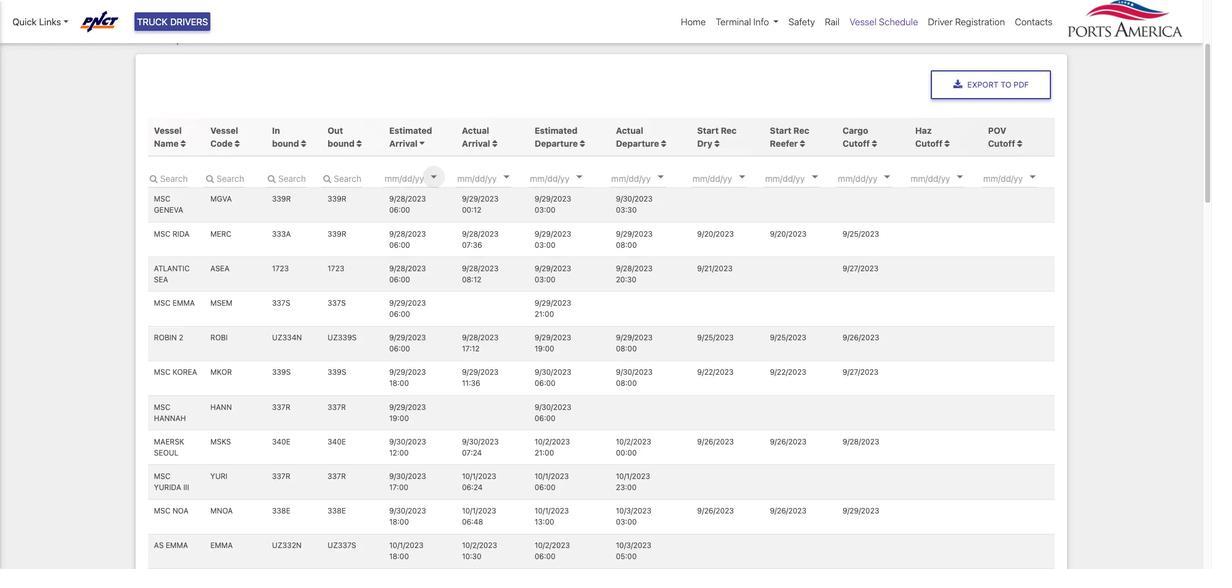Task type: locate. For each thing, give the bounding box(es) containing it.
2 9/29/2023 08:00 from the top
[[616, 333, 653, 354]]

home link down truck
[[146, 34, 172, 45]]

0 horizontal spatial start
[[697, 125, 719, 136]]

10/1/2023 for 13:00
[[535, 507, 569, 516]]

0 vertical spatial 10/3/2023
[[616, 507, 652, 516]]

actual
[[462, 125, 489, 136], [616, 125, 643, 136]]

9/20/2023
[[697, 229, 734, 239], [770, 229, 807, 239]]

msc inside msc hannah
[[154, 403, 170, 412]]

arrival for estimated arrival
[[389, 138, 418, 148]]

0 vertical spatial 19:00
[[535, 344, 554, 354]]

0 horizontal spatial 1723
[[272, 264, 289, 273]]

bound inside out bound
[[328, 138, 355, 148]]

msc up yurida
[[154, 472, 170, 481]]

mm/dd/yy field
[[383, 169, 457, 187], [456, 169, 530, 187], [910, 169, 984, 187], [982, 169, 1056, 187]]

18:00 inside 10/1/2023 18:00
[[389, 552, 409, 562]]

06:00 inside 10/2/2023 06:00
[[535, 552, 556, 562]]

2 340e from the left
[[328, 437, 346, 447]]

2 estimated from the left
[[535, 125, 578, 136]]

in
[[272, 125, 280, 136]]

0 vertical spatial 9/27/2023
[[843, 264, 879, 273]]

10/2/2023 for 10:30
[[462, 541, 497, 551]]

rec inside "start rec dry"
[[721, 125, 737, 136]]

mkor
[[210, 368, 232, 377]]

333a
[[272, 229, 291, 239]]

10/1/2023 for 23:00
[[616, 472, 650, 481]]

start
[[697, 125, 719, 136], [770, 125, 791, 136]]

08:00 inside the 9/30/2023 08:00
[[616, 379, 637, 388]]

19:00 down '9/29/2023 21:00' in the bottom of the page
[[535, 344, 554, 354]]

2 1723 from the left
[[328, 264, 344, 273]]

cutoff for haz
[[915, 138, 943, 148]]

1 arrival from the left
[[389, 138, 418, 148]]

19:00 up 9/30/2023 12:00
[[389, 414, 409, 423]]

2 cutoff from the left
[[915, 138, 943, 148]]

2 msc from the top
[[154, 229, 170, 239]]

1 vertical spatial 9/29/2023 19:00
[[389, 403, 426, 423]]

1 vertical spatial vessel schedule
[[185, 34, 258, 45]]

9/27/2023 for 9/22/2023
[[843, 368, 879, 377]]

arrival
[[389, 138, 418, 148], [462, 138, 490, 148]]

mm/dd/yy field up 9/29/2023 00:12
[[456, 169, 530, 187]]

2 9/28/2023 06:00 from the top
[[389, 229, 426, 250]]

1 21:00 from the top
[[535, 310, 554, 319]]

0 horizontal spatial 338e
[[272, 507, 291, 516]]

10/1/2023
[[462, 472, 496, 481], [535, 472, 569, 481], [616, 472, 650, 481], [462, 507, 496, 516], [535, 507, 569, 516], [389, 541, 424, 551]]

21:00 inside '9/29/2023 21:00'
[[535, 310, 554, 319]]

4 msc from the top
[[154, 368, 170, 377]]

10/2/2023 up 10:30
[[462, 541, 497, 551]]

bound down out
[[328, 138, 355, 148]]

1 vertical spatial 10/3/2023
[[616, 541, 652, 551]]

home left the terminal
[[681, 16, 706, 27]]

10/1/2023 down 9/30/2023 18:00
[[389, 541, 424, 551]]

0 vertical spatial 9/29/2023 03:00
[[535, 195, 571, 215]]

10/1/2023 down 10/2/2023 21:00 on the bottom left
[[535, 472, 569, 481]]

00:00
[[616, 448, 637, 458]]

339s
[[272, 368, 291, 377], [328, 368, 346, 377]]

vessel schedule down drivers
[[185, 34, 258, 45]]

339r for 339r
[[328, 195, 346, 204]]

1 horizontal spatial home
[[681, 16, 706, 27]]

arrival inside estimated arrival
[[389, 138, 418, 148]]

contacts link
[[1010, 10, 1058, 34]]

2 arrival from the left
[[462, 138, 490, 148]]

10/3/2023 05:00
[[616, 541, 652, 562]]

maersk seoul
[[154, 437, 184, 458]]

10/1/2023 up 06:24
[[462, 472, 496, 481]]

2 departure from the left
[[616, 138, 659, 148]]

start up dry
[[697, 125, 719, 136]]

1 vertical spatial 9/29/2023 03:00
[[535, 229, 571, 250]]

2 vertical spatial 18:00
[[389, 552, 409, 562]]

2 open calendar image from the left
[[1030, 176, 1036, 179]]

21:00 inside 10/2/2023 21:00
[[535, 448, 554, 458]]

0 horizontal spatial rec
[[721, 125, 737, 136]]

driver
[[928, 16, 953, 27]]

9/29/2023 19:00 down 9/29/2023 18:00
[[389, 403, 426, 423]]

2 9/29/2023 03:00 from the top
[[535, 229, 571, 250]]

vessel schedule
[[850, 16, 918, 27], [185, 34, 258, 45]]

vessel down drivers
[[185, 34, 214, 45]]

1 cutoff from the left
[[843, 138, 870, 148]]

bound for out
[[328, 138, 355, 148]]

emma right as in the bottom of the page
[[166, 541, 188, 551]]

10/1/2023 up 06:48 on the left of page
[[462, 507, 496, 516]]

9/30/2023 17:00
[[389, 472, 426, 492]]

7 msc from the top
[[154, 507, 170, 516]]

open calendar image
[[504, 176, 510, 179], [957, 176, 963, 179]]

10/3/2023 up the 05:00
[[616, 541, 652, 551]]

21:00 for 10/2/2023 21:00
[[535, 448, 554, 458]]

msc left noa
[[154, 507, 170, 516]]

1 estimated from the left
[[389, 125, 432, 136]]

0 vertical spatial vessel schedule
[[850, 16, 918, 27]]

9/29/2023 08:00 up the 9/30/2023 08:00
[[616, 333, 653, 354]]

2 339s from the left
[[328, 368, 346, 377]]

1 horizontal spatial bound
[[328, 138, 355, 148]]

2 08:00 from the top
[[616, 344, 637, 354]]

bound down in
[[272, 138, 299, 148]]

estimated departure
[[535, 125, 578, 148]]

1 horizontal spatial open calendar image
[[1030, 176, 1036, 179]]

4 mm/dd/yy field from the left
[[982, 169, 1056, 187]]

start rec dry
[[697, 125, 737, 148]]

rec up reefer
[[794, 125, 809, 136]]

pov cutoff
[[988, 125, 1015, 148]]

3 08:00 from the top
[[616, 379, 637, 388]]

08:00 for 9/30/2023 06:00
[[616, 379, 637, 388]]

07:36
[[462, 240, 482, 250]]

0 vertical spatial 9/28/2023 06:00
[[389, 195, 426, 215]]

2 21:00 from the top
[[535, 448, 554, 458]]

10/1/2023 for 06:00
[[535, 472, 569, 481]]

1 horizontal spatial 9/22/2023
[[770, 368, 806, 377]]

1 vertical spatial 18:00
[[389, 518, 409, 527]]

0 vertical spatial 08:00
[[616, 240, 637, 250]]

339s down uz334n
[[272, 368, 291, 377]]

vessel schedule right the rail
[[850, 16, 918, 27]]

cutoff down haz
[[915, 138, 943, 148]]

2 start from the left
[[770, 125, 791, 136]]

338e up 'uz332n'
[[272, 507, 291, 516]]

1 vertical spatial 9/29/2023 08:00
[[616, 333, 653, 354]]

1 horizontal spatial 339s
[[328, 368, 346, 377]]

18:00 inside 9/29/2023 18:00
[[389, 379, 409, 388]]

9/28/2023
[[389, 195, 426, 204], [389, 229, 426, 239], [462, 229, 499, 239], [389, 264, 426, 273], [462, 264, 499, 273], [616, 264, 653, 273], [462, 333, 499, 343], [843, 437, 879, 447]]

dry
[[697, 138, 713, 148]]

10/2/2023 for 21:00
[[535, 437, 570, 447]]

10/1/2023 up "13:00"
[[535, 507, 569, 516]]

08:00 for 9/29/2023 03:00
[[616, 240, 637, 250]]

iii
[[183, 483, 189, 492]]

1 horizontal spatial schedule
[[879, 16, 918, 27]]

msc rida
[[154, 229, 189, 239]]

2 vertical spatial 08:00
[[616, 379, 637, 388]]

10/3/2023 down 23:00
[[616, 507, 652, 516]]

2 vertical spatial 9/29/2023 03:00
[[535, 264, 571, 284]]

9/29/2023 19:00 down '9/29/2023 21:00' in the bottom of the page
[[535, 333, 571, 354]]

0 horizontal spatial actual
[[462, 125, 489, 136]]

1 horizontal spatial open calendar image
[[957, 176, 963, 179]]

actual inside actual arrival
[[462, 125, 489, 136]]

3 cutoff from the left
[[988, 138, 1015, 148]]

1 msc from the top
[[154, 195, 170, 204]]

0 vertical spatial 9/30/2023 06:00
[[535, 368, 571, 388]]

0 horizontal spatial 337s
[[272, 299, 290, 308]]

msc for msc rida
[[154, 229, 170, 239]]

1 vertical spatial 08:00
[[616, 344, 637, 354]]

10/2/2023 06:00
[[535, 541, 570, 562]]

msc left rida
[[154, 229, 170, 239]]

atlantic sea
[[154, 264, 190, 284]]

emma for msc emma
[[173, 299, 195, 308]]

1 horizontal spatial 337s
[[328, 299, 346, 308]]

1 vertical spatial 9/27/2023
[[843, 368, 879, 377]]

6 msc from the top
[[154, 472, 170, 481]]

korea
[[173, 368, 197, 377]]

9/29/2023 03:00 for 9/28/2023 07:36
[[535, 229, 571, 250]]

robin
[[154, 333, 177, 343]]

msc down sea
[[154, 299, 170, 308]]

1 9/29/2023 03:00 from the top
[[535, 195, 571, 215]]

msc left korea
[[154, 368, 170, 377]]

1 horizontal spatial 340e
[[328, 437, 346, 447]]

atlantic
[[154, 264, 190, 273]]

1 10/3/2023 from the top
[[616, 507, 652, 516]]

1 horizontal spatial departure
[[616, 138, 659, 148]]

1 bound from the left
[[272, 138, 299, 148]]

0 horizontal spatial 339s
[[272, 368, 291, 377]]

338e up uz337s
[[328, 507, 346, 516]]

1 9/30/2023 06:00 from the top
[[535, 368, 571, 388]]

1 vertical spatial 9/30/2023 06:00
[[535, 403, 571, 423]]

2 actual from the left
[[616, 125, 643, 136]]

msc up geneva
[[154, 195, 170, 204]]

0 horizontal spatial open calendar image
[[504, 176, 510, 179]]

5 msc from the top
[[154, 403, 170, 412]]

10/2/2023 down "13:00"
[[535, 541, 570, 551]]

msc emma
[[154, 299, 195, 308]]

10/1/2023 06:48
[[462, 507, 496, 527]]

to
[[1001, 80, 1012, 89]]

bound
[[272, 138, 299, 148], [328, 138, 355, 148]]

rec inside start rec reefer
[[794, 125, 809, 136]]

vessel
[[850, 16, 877, 27], [185, 34, 214, 45], [154, 125, 182, 136], [210, 125, 238, 136]]

0 vertical spatial 9/29/2023 08:00
[[616, 229, 653, 250]]

1 open calendar image from the left
[[431, 176, 437, 179]]

9/29/2023 06:00 for uz339s
[[389, 333, 426, 354]]

0 horizontal spatial arrival
[[389, 138, 418, 148]]

9/28/2023 06:00 for 07:36
[[389, 229, 426, 250]]

2 vertical spatial 9/28/2023 06:00
[[389, 264, 426, 284]]

terminal info
[[716, 16, 769, 27]]

1 open calendar image from the left
[[504, 176, 510, 179]]

9/30/2023 08:00
[[616, 368, 653, 388]]

9/29/2023 08:00 for 9/25/2023
[[616, 333, 653, 354]]

vessel code
[[210, 125, 238, 148]]

mm/dd/yy field down haz cutoff
[[910, 169, 984, 187]]

1 vertical spatial schedule
[[217, 34, 258, 45]]

2 9/30/2023 06:00 from the top
[[535, 403, 571, 423]]

in bound
[[272, 125, 301, 148]]

home link left the terminal
[[676, 10, 711, 34]]

cutoff down cargo
[[843, 138, 870, 148]]

0 horizontal spatial departure
[[535, 138, 578, 148]]

2 bound from the left
[[328, 138, 355, 148]]

1 actual from the left
[[462, 125, 489, 136]]

03:00
[[535, 206, 556, 215], [535, 240, 556, 250], [535, 275, 556, 284], [616, 518, 637, 527]]

9/29/2023 08:00 down the 03:30
[[616, 229, 653, 250]]

1 vertical spatial 9/28/2023 06:00
[[389, 229, 426, 250]]

337s up uz334n
[[272, 299, 290, 308]]

emma
[[173, 299, 195, 308], [166, 541, 188, 551], [210, 541, 233, 551]]

9/29/2023 18:00
[[389, 368, 426, 388]]

0 vertical spatial schedule
[[879, 16, 918, 27]]

home link
[[676, 10, 711, 34], [146, 34, 172, 45]]

10/2/2023 for 06:00
[[535, 541, 570, 551]]

2 10/3/2023 from the top
[[616, 541, 652, 551]]

cutoff down pov
[[988, 138, 1015, 148]]

0 horizontal spatial 9/20/2023
[[697, 229, 734, 239]]

9/30/2023 06:00 for 9/29/2023 19:00
[[535, 403, 571, 423]]

03:00 inside 10/3/2023 03:00
[[616, 518, 637, 527]]

337s
[[272, 299, 290, 308], [328, 299, 346, 308]]

2 9/29/2023 06:00 from the top
[[389, 333, 426, 354]]

0 horizontal spatial bound
[[272, 138, 299, 148]]

337s up uz339s
[[328, 299, 346, 308]]

msc up "hannah"
[[154, 403, 170, 412]]

1 9/20/2023 from the left
[[697, 229, 734, 239]]

reefer
[[770, 138, 798, 148]]

9/29/2023 11:36
[[462, 368, 499, 388]]

339r
[[272, 195, 291, 204], [328, 195, 346, 204], [328, 229, 346, 239]]

18:00 for 9/29/2023 18:00
[[389, 379, 409, 388]]

bound for in
[[272, 138, 299, 148]]

download image
[[953, 80, 963, 90]]

0 horizontal spatial home
[[146, 34, 172, 45]]

name
[[154, 138, 179, 148]]

estimated inside estimated departure
[[535, 125, 578, 136]]

1 9/29/2023 06:00 from the top
[[389, 299, 426, 319]]

emma for as emma
[[166, 541, 188, 551]]

1 vertical spatial home
[[146, 34, 172, 45]]

vessel up name
[[154, 125, 182, 136]]

9/26/2023
[[843, 333, 879, 343], [697, 437, 734, 447], [770, 437, 807, 447], [697, 507, 734, 516], [770, 507, 807, 516]]

bound inside in bound
[[272, 138, 299, 148]]

1 horizontal spatial arrival
[[462, 138, 490, 148]]

0 vertical spatial 21:00
[[535, 310, 554, 319]]

estimated arrival
[[389, 125, 432, 148]]

mm/dd/yy field down 'pov cutoff'
[[982, 169, 1056, 187]]

10/2/2023 10:30
[[462, 541, 497, 562]]

msc inside msc yurida iii
[[154, 472, 170, 481]]

10/2/2023 up 10/1/2023 06:00
[[535, 437, 570, 447]]

0 horizontal spatial 9/25/2023
[[697, 333, 734, 343]]

0 vertical spatial 9/29/2023 06:00
[[389, 299, 426, 319]]

3 18:00 from the top
[[389, 552, 409, 562]]

1 horizontal spatial 338e
[[328, 507, 346, 516]]

9/29/2023 03:00 for 9/29/2023 00:12
[[535, 195, 571, 215]]

1 horizontal spatial rec
[[794, 125, 809, 136]]

start for reefer
[[770, 125, 791, 136]]

start inside "start rec dry"
[[697, 125, 719, 136]]

vessel right the rail
[[850, 16, 877, 27]]

1 horizontal spatial actual
[[616, 125, 643, 136]]

export to pdf link
[[931, 70, 1051, 99]]

rec left start rec reefer
[[721, 125, 737, 136]]

home down truck
[[146, 34, 172, 45]]

msks
[[210, 437, 231, 447]]

10/1/2023 for 06:48
[[462, 507, 496, 516]]

03:00 for 9/29/2023 00:12
[[535, 206, 556, 215]]

msc inside msc geneva
[[154, 195, 170, 204]]

0 horizontal spatial 9/22/2023
[[697, 368, 734, 377]]

17:00
[[389, 483, 408, 492]]

merc
[[210, 229, 231, 239]]

emma down mnoa
[[210, 541, 233, 551]]

1 18:00 from the top
[[389, 379, 409, 388]]

schedule
[[879, 16, 918, 27], [217, 34, 258, 45]]

9/29/2023 21:00
[[535, 299, 571, 319]]

0 horizontal spatial 19:00
[[389, 414, 409, 423]]

1 departure from the left
[[535, 138, 578, 148]]

21:00
[[535, 310, 554, 319], [535, 448, 554, 458]]

0 horizontal spatial estimated
[[389, 125, 432, 136]]

rec for start rec reefer
[[794, 125, 809, 136]]

1 horizontal spatial start
[[770, 125, 791, 136]]

339s down uz339s
[[328, 368, 346, 377]]

2 9/27/2023 from the top
[[843, 368, 879, 377]]

start rec reefer
[[770, 125, 809, 148]]

0 horizontal spatial 340e
[[272, 437, 291, 447]]

0 vertical spatial 18:00
[[389, 379, 409, 388]]

0 horizontal spatial open calendar image
[[431, 176, 437, 179]]

1 horizontal spatial cutoff
[[915, 138, 943, 148]]

msc
[[154, 195, 170, 204], [154, 229, 170, 239], [154, 299, 170, 308], [154, 368, 170, 377], [154, 403, 170, 412], [154, 472, 170, 481], [154, 507, 170, 516]]

9/28/2023 06:00
[[389, 195, 426, 215], [389, 229, 426, 250], [389, 264, 426, 284]]

0 vertical spatial 9/29/2023 19:00
[[535, 333, 571, 354]]

start inside start rec reefer
[[770, 125, 791, 136]]

2 rec from the left
[[794, 125, 809, 136]]

10/2/2023 up 00:00
[[616, 437, 651, 447]]

9/28/2023 06:00 for 08:12
[[389, 264, 426, 284]]

1 horizontal spatial 19:00
[[535, 344, 554, 354]]

9/29/2023
[[462, 195, 499, 204], [535, 195, 571, 204], [535, 229, 571, 239], [616, 229, 653, 239], [535, 264, 571, 273], [389, 299, 426, 308], [535, 299, 571, 308], [389, 333, 426, 343], [535, 333, 571, 343], [616, 333, 653, 343], [389, 368, 426, 377], [462, 368, 499, 377], [389, 403, 426, 412], [843, 507, 879, 516]]

1 08:00 from the top
[[616, 240, 637, 250]]

export to pdf
[[968, 80, 1029, 89]]

emma down atlantic sea
[[173, 299, 195, 308]]

rec
[[721, 125, 737, 136], [794, 125, 809, 136]]

actual for actual departure
[[616, 125, 643, 136]]

1 vertical spatial 9/29/2023 06:00
[[389, 333, 426, 354]]

maersk
[[154, 437, 184, 447]]

2 18:00 from the top
[[389, 518, 409, 527]]

1 start from the left
[[697, 125, 719, 136]]

1 9/27/2023 from the top
[[843, 264, 879, 273]]

1 rec from the left
[[721, 125, 737, 136]]

1 horizontal spatial vessel schedule
[[850, 16, 918, 27]]

cutoff for cargo
[[843, 138, 870, 148]]

1 vertical spatial 19:00
[[389, 414, 409, 423]]

0 horizontal spatial 9/29/2023 19:00
[[389, 403, 426, 423]]

10/1/2023 up 23:00
[[616, 472, 650, 481]]

1 horizontal spatial estimated
[[535, 125, 578, 136]]

3 msc from the top
[[154, 299, 170, 308]]

1 339s from the left
[[272, 368, 291, 377]]

1 horizontal spatial 1723
[[328, 264, 344, 273]]

1 9/28/2023 06:00 from the top
[[389, 195, 426, 215]]

18:00
[[389, 379, 409, 388], [389, 518, 409, 527], [389, 552, 409, 562]]

start up reefer
[[770, 125, 791, 136]]

3 9/29/2023 03:00 from the top
[[535, 264, 571, 284]]

noa
[[173, 507, 188, 516]]

actual inside actual departure
[[616, 125, 643, 136]]

3 9/28/2023 06:00 from the top
[[389, 264, 426, 284]]

0 horizontal spatial cutoff
[[843, 138, 870, 148]]

actual arrival
[[462, 125, 490, 148]]

1 vertical spatial 21:00
[[535, 448, 554, 458]]

open calendar image
[[431, 176, 437, 179], [1030, 176, 1036, 179]]

2 horizontal spatial cutoff
[[988, 138, 1015, 148]]

18:00 inside 9/30/2023 18:00
[[389, 518, 409, 527]]

1 9/29/2023 08:00 from the top
[[616, 229, 653, 250]]

None field
[[148, 169, 189, 187], [204, 169, 245, 187], [266, 169, 307, 187], [322, 169, 362, 187], [148, 169, 189, 187], [204, 169, 245, 187], [266, 169, 307, 187], [322, 169, 362, 187]]

19:00
[[535, 344, 554, 354], [389, 414, 409, 423]]

mm/dd/yy field down estimated arrival
[[383, 169, 457, 187]]

9/29/2023 06:00
[[389, 299, 426, 319], [389, 333, 426, 354]]

9/28/2023 17:12
[[462, 333, 499, 354]]

1 horizontal spatial 9/20/2023
[[770, 229, 807, 239]]

hannah
[[154, 414, 186, 423]]



Task type: describe. For each thing, give the bounding box(es) containing it.
10:30
[[462, 552, 482, 562]]

msc noa
[[154, 507, 188, 516]]

0 horizontal spatial home link
[[146, 34, 172, 45]]

2 9/22/2023 from the left
[[770, 368, 806, 377]]

departure for actual
[[616, 138, 659, 148]]

2
[[179, 333, 183, 343]]

estimated for arrival
[[389, 125, 432, 136]]

10/2/2023 for 00:00
[[616, 437, 651, 447]]

06:00 inside 10/1/2023 06:00
[[535, 483, 556, 492]]

2 338e from the left
[[328, 507, 346, 516]]

339r for 333a
[[328, 229, 346, 239]]

registration
[[955, 16, 1005, 27]]

2 337s from the left
[[328, 299, 346, 308]]

03:00 for 9/28/2023 08:12
[[535, 275, 556, 284]]

10/3/2023 03:00
[[616, 507, 652, 527]]

23:00
[[616, 483, 637, 492]]

10/1/2023 23:00
[[616, 472, 650, 492]]

10/1/2023 06:24
[[462, 472, 496, 492]]

9/29/2023 08:00 for 9/20/2023
[[616, 229, 653, 250]]

safety link
[[784, 10, 820, 34]]

03:00 for 9/28/2023 07:36
[[535, 240, 556, 250]]

pov
[[988, 125, 1007, 136]]

3 mm/dd/yy field from the left
[[910, 169, 984, 187]]

pdf
[[1014, 80, 1029, 89]]

1 340e from the left
[[272, 437, 291, 447]]

geneva
[[154, 206, 183, 215]]

cargo cutoff
[[843, 125, 870, 148]]

msc for msc emma
[[154, 299, 170, 308]]

driver registration
[[928, 16, 1005, 27]]

estimated for departure
[[535, 125, 578, 136]]

rec for start rec dry
[[721, 125, 737, 136]]

mnoa
[[210, 507, 233, 516]]

9/21/2023
[[697, 264, 733, 273]]

msc for msc geneva
[[154, 195, 170, 204]]

11:36
[[462, 379, 480, 388]]

1 337s from the left
[[272, 299, 290, 308]]

actual for actual arrival
[[462, 125, 489, 136]]

10/1/2023 for 06:24
[[462, 472, 496, 481]]

export
[[968, 80, 999, 89]]

10/2/2023 00:00
[[616, 437, 651, 458]]

uz334n
[[272, 333, 302, 343]]

cutoff for pov
[[988, 138, 1015, 148]]

2 9/20/2023 from the left
[[770, 229, 807, 239]]

quick
[[12, 16, 37, 27]]

vessel inside vessel schedule link
[[850, 16, 877, 27]]

uz339s
[[328, 333, 357, 343]]

1 horizontal spatial 9/29/2023 19:00
[[535, 333, 571, 354]]

msc for msc korea
[[154, 368, 170, 377]]

1 1723 from the left
[[272, 264, 289, 273]]

2 horizontal spatial 9/25/2023
[[843, 229, 879, 239]]

code
[[210, 138, 233, 148]]

rida
[[173, 229, 189, 239]]

10/1/2023 for 18:00
[[389, 541, 424, 551]]

robi
[[210, 333, 228, 343]]

cargo
[[843, 125, 868, 136]]

08:00 for 9/29/2023 19:00
[[616, 344, 637, 354]]

9/28/2023 07:36
[[462, 229, 499, 250]]

seoul
[[154, 448, 178, 458]]

out bound
[[328, 125, 357, 148]]

msc for msc hannah
[[154, 403, 170, 412]]

uz332n
[[272, 541, 302, 551]]

info
[[754, 16, 769, 27]]

vessel up code
[[210, 125, 238, 136]]

1 horizontal spatial home link
[[676, 10, 711, 34]]

1 338e from the left
[[272, 507, 291, 516]]

9/30/2023 06:00 for 9/29/2023 18:00
[[535, 368, 571, 388]]

9/29/2023 00:12
[[462, 195, 499, 215]]

12:00
[[389, 448, 409, 458]]

haz cutoff
[[915, 125, 943, 148]]

21:00 for 9/29/2023 21:00
[[535, 310, 554, 319]]

vessel schedule link
[[845, 10, 923, 34]]

open calendar image for 4th mm/dd/yy field
[[1030, 176, 1036, 179]]

2 mm/dd/yy field from the left
[[456, 169, 530, 187]]

msc hannah
[[154, 403, 186, 423]]

9/27/2023 for 9/21/2023
[[843, 264, 879, 273]]

contacts
[[1015, 16, 1053, 27]]

vessel schedule inside vessel schedule link
[[850, 16, 918, 27]]

0 horizontal spatial vessel schedule
[[185, 34, 258, 45]]

sea
[[154, 275, 168, 284]]

departure for estimated
[[535, 138, 578, 148]]

9/28/2023 20:30
[[616, 264, 653, 284]]

msem
[[210, 299, 232, 308]]

yurida
[[154, 483, 181, 492]]

truck drivers link
[[135, 12, 211, 31]]

0 horizontal spatial schedule
[[217, 34, 258, 45]]

arrival for actual arrival
[[462, 138, 490, 148]]

07:24
[[462, 448, 482, 458]]

drivers
[[170, 16, 208, 27]]

10/2/2023 21:00
[[535, 437, 570, 458]]

uz337s
[[328, 541, 356, 551]]

mgva
[[210, 195, 232, 204]]

0 vertical spatial home
[[681, 16, 706, 27]]

1 9/22/2023 from the left
[[697, 368, 734, 377]]

9/30/2023 12:00
[[389, 437, 426, 458]]

9/28/2023 06:00 for 00:12
[[389, 195, 426, 215]]

18:00 for 10/1/2023 18:00
[[389, 552, 409, 562]]

17:12
[[462, 344, 480, 354]]

msc korea
[[154, 368, 197, 377]]

05:00
[[616, 552, 637, 562]]

safety
[[789, 16, 815, 27]]

9/29/2023 06:00 for 337s
[[389, 299, 426, 319]]

msc for msc yurida iii
[[154, 472, 170, 481]]

10/1/2023 06:00
[[535, 472, 569, 492]]

2 open calendar image from the left
[[957, 176, 963, 179]]

20:30
[[616, 275, 637, 284]]

10/3/2023 for 05:00
[[616, 541, 652, 551]]

1 mm/dd/yy field from the left
[[383, 169, 457, 187]]

open calendar image for first mm/dd/yy field from the left
[[431, 176, 437, 179]]

as emma
[[154, 541, 188, 551]]

start for dry
[[697, 125, 719, 136]]

asea
[[210, 264, 230, 273]]

vessel name
[[154, 125, 182, 148]]

18:00 for 9/30/2023 18:00
[[389, 518, 409, 527]]

haz
[[915, 125, 932, 136]]

9/30/2023 18:00
[[389, 507, 426, 527]]

driver registration link
[[923, 10, 1010, 34]]

msc for msc noa
[[154, 507, 170, 516]]

out
[[328, 125, 343, 136]]

9/30/2023 07:24
[[462, 437, 499, 458]]

10/3/2023 for 03:00
[[616, 507, 652, 516]]

03:30
[[616, 206, 637, 215]]

06:24
[[462, 483, 483, 492]]

10/1/2023 13:00
[[535, 507, 569, 527]]

truck drivers
[[137, 16, 208, 27]]

msc yurida iii
[[154, 472, 189, 492]]

quick links
[[12, 16, 61, 27]]

rail link
[[820, 10, 845, 34]]

9/29/2023 03:00 for 9/28/2023 08:12
[[535, 264, 571, 284]]

links
[[39, 16, 61, 27]]

00:12
[[462, 206, 481, 215]]

1 horizontal spatial 9/25/2023
[[770, 333, 807, 343]]

9/30/2023 03:30
[[616, 195, 653, 215]]

as
[[154, 541, 164, 551]]



Task type: vqa. For each thing, say whether or not it's contained in the screenshot.
the left Schedule
yes



